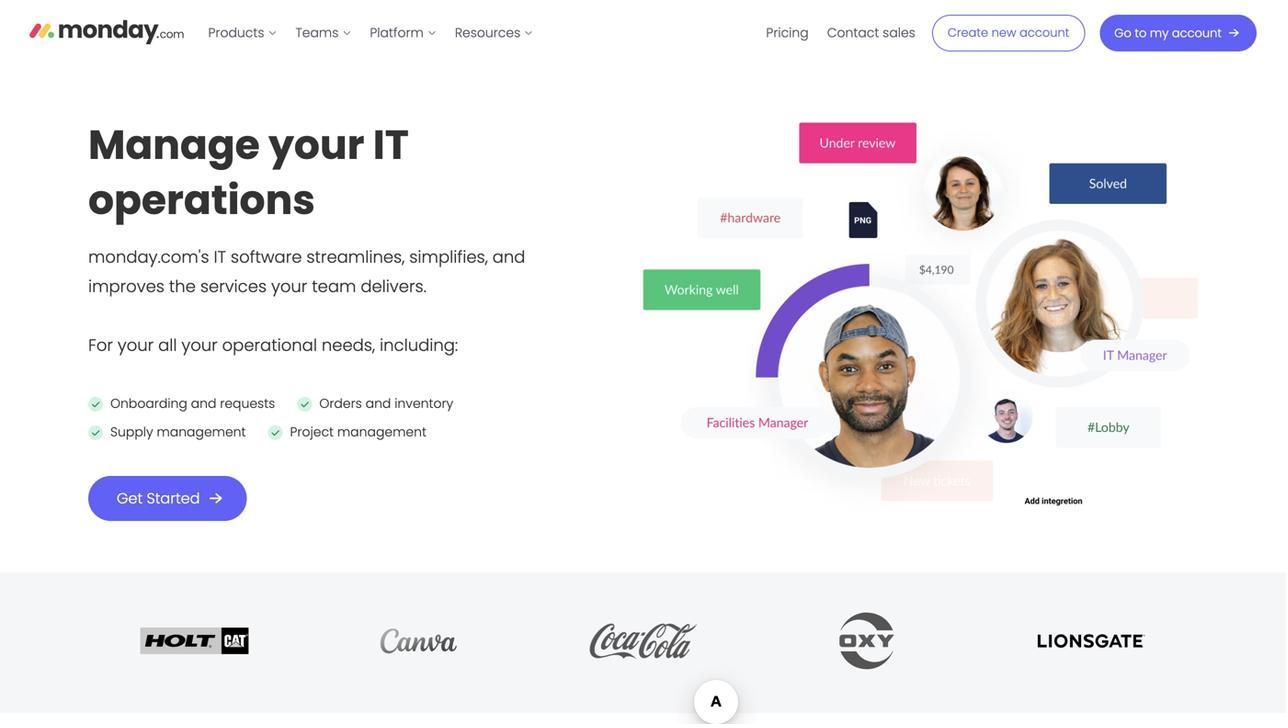 Task type: locate. For each thing, give the bounding box(es) containing it.
get started
[[117, 488, 200, 509]]

inventory
[[395, 395, 453, 413]]

create new account
[[948, 24, 1070, 41]]

account right my
[[1172, 25, 1222, 41]]

and up project management
[[366, 395, 391, 413]]

list containing products
[[199, 0, 543, 66]]

delivers.
[[361, 275, 427, 298]]

started
[[147, 488, 200, 509]]

1 horizontal spatial list
[[757, 0, 925, 66]]

0 horizontal spatial it
[[214, 245, 226, 269]]

1 list from the left
[[199, 0, 543, 66]]

it
[[373, 117, 409, 173], [214, 245, 226, 269]]

for
[[88, 334, 113, 357]]

and for onboarding and requests
[[191, 395, 216, 413]]

improves
[[88, 275, 165, 298]]

it inside 'manage your it operations'
[[373, 117, 409, 173]]

account
[[1020, 24, 1070, 41], [1172, 25, 1222, 41]]

team
[[312, 275, 356, 298]]

new
[[992, 24, 1017, 41]]

0 horizontal spatial management
[[157, 423, 246, 441]]

management for supply management
[[157, 423, 246, 441]]

supply
[[110, 423, 153, 441]]

main element
[[199, 0, 1257, 66]]

orders and inventory
[[319, 395, 453, 413]]

to
[[1135, 25, 1147, 41]]

list containing pricing
[[757, 0, 925, 66]]

and for orders and inventory
[[366, 395, 391, 413]]

account inside button
[[1172, 25, 1222, 41]]

lionsgate image
[[1038, 628, 1146, 655]]

2 horizontal spatial and
[[493, 245, 525, 269]]

management for project management
[[337, 423, 427, 441]]

manage
[[88, 117, 260, 173]]

1 management from the left
[[157, 423, 246, 441]]

management down onboarding and requests
[[157, 423, 246, 441]]

1 horizontal spatial it
[[373, 117, 409, 173]]

contact sales
[[827, 24, 916, 42]]

sales
[[883, 24, 916, 42]]

and right simplifies,
[[493, 245, 525, 269]]

platform link
[[361, 18, 446, 48]]

monday.com's it software streamlines, simplifies, and improves the services your team delivers.
[[88, 245, 525, 298]]

services
[[200, 275, 267, 298]]

2 management from the left
[[337, 423, 427, 441]]

go to my account
[[1115, 25, 1222, 41]]

account right new
[[1020, 24, 1070, 41]]

0 vertical spatial it
[[373, 117, 409, 173]]

0 horizontal spatial list
[[199, 0, 543, 66]]

and up supply management
[[191, 395, 216, 413]]

oxy image
[[834, 610, 901, 673]]

streamlines,
[[306, 245, 405, 269]]

0 horizontal spatial and
[[191, 395, 216, 413]]

your inside 'manage your it operations'
[[269, 117, 365, 173]]

pricing link
[[757, 18, 818, 48]]

operational
[[222, 334, 317, 357]]

your
[[269, 117, 365, 173], [271, 275, 307, 298], [118, 334, 154, 357], [182, 334, 218, 357]]

1 horizontal spatial account
[[1172, 25, 1222, 41]]

0 horizontal spatial account
[[1020, 24, 1070, 41]]

go
[[1115, 25, 1132, 41]]

onboarding
[[110, 395, 187, 413]]

management down orders and inventory
[[337, 423, 427, 441]]

products link
[[199, 18, 286, 48]]

management
[[157, 423, 246, 441], [337, 423, 427, 441]]

and
[[493, 245, 525, 269], [191, 395, 216, 413], [366, 395, 391, 413]]

1 horizontal spatial and
[[366, 395, 391, 413]]

1 vertical spatial it
[[214, 245, 226, 269]]

list
[[199, 0, 543, 66], [757, 0, 925, 66]]

1 horizontal spatial management
[[337, 423, 427, 441]]

2 list from the left
[[757, 0, 925, 66]]



Task type: vqa. For each thing, say whether or not it's contained in the screenshot.
2nd management from the left
yes



Task type: describe. For each thing, give the bounding box(es) containing it.
get started button
[[88, 476, 247, 521]]

your inside monday.com's it software streamlines, simplifies, and improves the services your team delivers.
[[271, 275, 307, 298]]

resources link
[[446, 18, 543, 48]]

orders
[[319, 395, 362, 413]]

get
[[117, 488, 143, 509]]

project management
[[290, 423, 427, 441]]

supply management
[[110, 423, 246, 441]]

platform
[[370, 24, 424, 42]]

resources
[[455, 24, 521, 42]]

monday.com employees' faces with status labels around image
[[643, 119, 1198, 520]]

manage your it operations
[[88, 117, 409, 228]]

onboarding and requests
[[110, 395, 275, 413]]

canva image
[[365, 629, 473, 654]]

contact sales button
[[818, 18, 925, 48]]

monday.com logo image
[[29, 12, 184, 51]]

products
[[208, 24, 264, 42]]

teams link
[[286, 18, 361, 48]]

and inside monday.com's it software streamlines, simplifies, and improves the services your team delivers.
[[493, 245, 525, 269]]

including:
[[380, 334, 458, 357]]

contact
[[827, 24, 879, 42]]

simplifies,
[[409, 245, 488, 269]]

operations
[[88, 172, 315, 228]]

teams
[[296, 24, 339, 42]]

it inside monday.com's it software streamlines, simplifies, and improves the services your team delivers.
[[214, 245, 226, 269]]

my
[[1150, 25, 1169, 41]]

the
[[169, 275, 196, 298]]

go to my account button
[[1100, 15, 1257, 51]]

account inside 'button'
[[1020, 24, 1070, 41]]

monday.com's
[[88, 245, 209, 269]]

pricing
[[766, 24, 809, 42]]

holtcat image
[[140, 628, 249, 655]]

for your all your operational needs, including:
[[88, 334, 458, 357]]

coca cola image
[[589, 612, 697, 671]]

create new account button
[[932, 15, 1085, 51]]

needs,
[[322, 334, 375, 357]]

project
[[290, 423, 334, 441]]

software
[[231, 245, 302, 269]]

requests
[[220, 395, 275, 413]]

all
[[158, 334, 177, 357]]

create
[[948, 24, 989, 41]]



